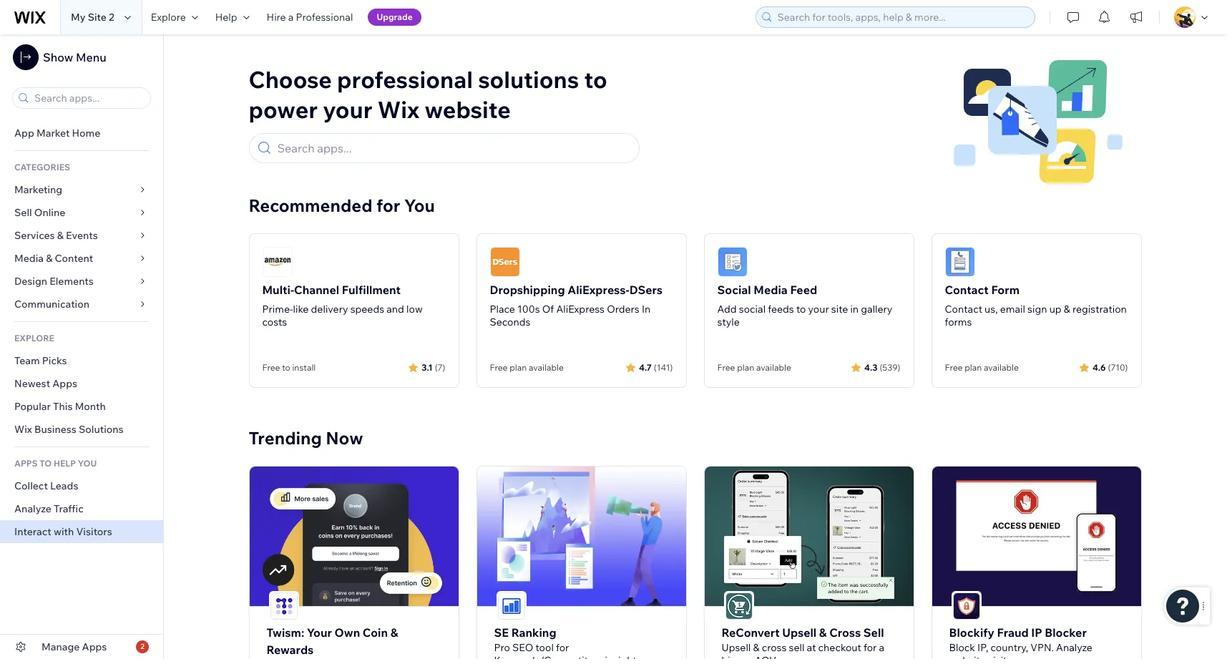 Task type: vqa. For each thing, say whether or not it's contained in the screenshot.
category image
no



Task type: describe. For each thing, give the bounding box(es) containing it.
free for dropshipping aliexpress-dsers
[[490, 362, 508, 373]]

multi-channel fulfillment logo image
[[262, 247, 292, 277]]

install
[[292, 362, 316, 373]]

home
[[72, 127, 100, 140]]

team
[[14, 354, 40, 367]]

interact with visitors link
[[0, 520, 163, 543]]

style
[[717, 316, 740, 328]]

rewards
[[267, 642, 314, 657]]

blocker
[[1045, 625, 1087, 639]]

contact form logo image
[[945, 247, 975, 277]]

contact form contact us, email sign up & registration forms
[[945, 283, 1127, 328]]

trending
[[249, 427, 322, 449]]

my site 2
[[71, 11, 114, 24]]

twism:
[[267, 625, 304, 639]]

design
[[14, 275, 47, 288]]

you
[[404, 195, 435, 216]]

sell online link
[[0, 201, 163, 224]]

month
[[75, 400, 106, 413]]

apps for manage apps
[[82, 640, 107, 653]]

collect
[[14, 479, 48, 492]]

newest
[[14, 377, 50, 390]]

100s
[[517, 303, 540, 316]]

0 horizontal spatial for
[[376, 195, 400, 216]]

interact
[[14, 525, 51, 538]]

0 vertical spatial upsell
[[782, 625, 817, 639]]

marketing link
[[0, 178, 163, 201]]

4.3
[[864, 362, 878, 372]]

at
[[807, 641, 816, 654]]

media inside social media feed add social feeds to your site in gallery style
[[754, 283, 788, 297]]

1 vertical spatial search apps... field
[[273, 134, 632, 162]]

country,
[[991, 641, 1028, 654]]

plan for dropshipping
[[510, 362, 527, 373]]

free for multi-channel fulfillment
[[262, 362, 280, 373]]

speeds
[[350, 303, 384, 316]]

your inside choose professional solutions to power your wix website
[[323, 95, 372, 124]]

help
[[215, 11, 237, 24]]

2 contact from the top
[[945, 303, 982, 316]]

hire
[[267, 11, 286, 24]]

1 horizontal spatial 2
[[140, 642, 144, 651]]

blockify
[[949, 625, 994, 639]]

reconvert upsell & cross sell upsell & cross sell at checkout for a bigger aov
[[722, 625, 884, 659]]

you
[[78, 458, 97, 469]]

form
[[991, 283, 1020, 297]]

plan for contact
[[965, 362, 982, 373]]

design elements
[[14, 275, 94, 288]]

social
[[739, 303, 766, 316]]

reconvert upsell & cross sell poster image
[[704, 467, 913, 606]]

in
[[642, 303, 651, 316]]

website inside blockify fraud ip blocker block ip, country, vpn. analyze website visitors
[[949, 654, 986, 659]]

0 horizontal spatial upsell
[[722, 641, 751, 654]]

leads
[[50, 479, 78, 492]]

free plan available for dropshipping
[[490, 362, 564, 373]]

to inside social media feed add social feeds to your site in gallery style
[[796, 303, 806, 316]]

delivery
[[311, 303, 348, 316]]

4.7 (141)
[[639, 362, 673, 372]]

content
[[55, 252, 93, 265]]

design elements link
[[0, 270, 163, 293]]

wix business solutions link
[[0, 418, 163, 441]]

0 vertical spatial 2
[[109, 11, 114, 24]]

explore
[[14, 333, 54, 343]]

place
[[490, 303, 515, 316]]

block
[[949, 641, 975, 654]]

elements
[[50, 275, 94, 288]]

(7)
[[435, 362, 445, 372]]

my
[[71, 11, 86, 24]]

bigger
[[722, 654, 753, 659]]

ranking
[[511, 625, 556, 639]]

multi-channel fulfillment prime-like delivery speeds and low costs
[[262, 283, 423, 328]]

sell online
[[14, 206, 65, 219]]

show
[[43, 50, 73, 64]]

hire a professional link
[[258, 0, 362, 34]]

dsers
[[629, 283, 663, 297]]

social media feed logo image
[[717, 247, 747, 277]]

social
[[717, 283, 751, 297]]

available for media
[[756, 362, 791, 373]]

choose
[[249, 65, 332, 94]]

newest apps link
[[0, 372, 163, 395]]

aov
[[755, 654, 776, 659]]

dropshipping aliexpress-dsers place 100s of aliexpress orders in seconds
[[490, 283, 663, 328]]

gallery
[[861, 303, 893, 316]]

4.6
[[1093, 362, 1106, 372]]

media inside 'media & content' link
[[14, 252, 44, 265]]

registration
[[1073, 303, 1127, 316]]

(141)
[[654, 362, 673, 372]]

for inside se ranking pro seo tool for keywords/competitors insights
[[556, 641, 569, 654]]

hire a professional
[[267, 11, 353, 24]]

marketing
[[14, 183, 62, 196]]

forms
[[945, 316, 972, 328]]

1 vertical spatial wix
[[14, 423, 32, 436]]

multi-
[[262, 283, 294, 297]]

ip
[[1031, 625, 1042, 639]]

menu
[[76, 50, 106, 64]]

plan for social
[[737, 362, 754, 373]]



Task type: locate. For each thing, give the bounding box(es) containing it.
tool
[[536, 641, 554, 654]]

se ranking poster image
[[477, 467, 686, 606]]

0 horizontal spatial media
[[14, 252, 44, 265]]

collect leads
[[14, 479, 78, 492]]

popular this month
[[14, 400, 106, 413]]

services
[[14, 229, 55, 242]]

apps up "this"
[[52, 377, 77, 390]]

twism: your own coin & rewards
[[267, 625, 398, 657]]

analyze inside analyze traffic link
[[14, 502, 51, 515]]

upsell down reconvert
[[722, 641, 751, 654]]

1 vertical spatial sell
[[864, 625, 884, 639]]

1 horizontal spatial for
[[556, 641, 569, 654]]

manage
[[42, 640, 80, 653]]

& down reconvert
[[753, 641, 760, 654]]

0 horizontal spatial analyze
[[14, 502, 51, 515]]

twism: your own coin & rewards poster image
[[249, 467, 458, 606]]

insights
[[605, 654, 642, 659]]

categories
[[14, 162, 70, 172]]

trending now
[[249, 427, 363, 449]]

free for contact form
[[945, 362, 963, 373]]

to left install
[[282, 362, 290, 373]]

1 horizontal spatial apps
[[82, 640, 107, 653]]

website down blockify
[[949, 654, 986, 659]]

0 vertical spatial your
[[323, 95, 372, 124]]

0 horizontal spatial free plan available
[[490, 362, 564, 373]]

2 right site
[[109, 11, 114, 24]]

choose professional solutions to power your wix website
[[249, 65, 607, 124]]

reconvert upsell & cross sell icon image
[[725, 592, 752, 619]]

3 plan from the left
[[965, 362, 982, 373]]

3 free from the left
[[717, 362, 735, 373]]

1 vertical spatial to
[[796, 303, 806, 316]]

1 horizontal spatial your
[[808, 303, 829, 316]]

se ranking pro seo tool for keywords/competitors insights
[[494, 625, 642, 659]]

app
[[14, 127, 34, 140]]

(539)
[[880, 362, 901, 372]]

free plan available for contact
[[945, 362, 1019, 373]]

business
[[34, 423, 76, 436]]

& inside "contact form contact us, email sign up & registration forms"
[[1064, 303, 1070, 316]]

2 free from the left
[[490, 362, 508, 373]]

help button
[[207, 0, 258, 34]]

and
[[387, 303, 404, 316]]

1 vertical spatial a
[[879, 641, 884, 654]]

1 vertical spatial contact
[[945, 303, 982, 316]]

your left site
[[808, 303, 829, 316]]

upgrade
[[377, 11, 413, 22]]

website down solutions
[[425, 95, 511, 124]]

0 vertical spatial apps
[[52, 377, 77, 390]]

aliexpress-
[[568, 283, 629, 297]]

a right hire
[[288, 11, 294, 24]]

3.1
[[422, 362, 433, 372]]

1 free plan available from the left
[[490, 362, 564, 373]]

wix inside choose professional solutions to power your wix website
[[378, 95, 420, 124]]

0 vertical spatial website
[[425, 95, 511, 124]]

aliexpress
[[556, 303, 605, 316]]

1 horizontal spatial website
[[949, 654, 986, 659]]

blockify fraud ip blocker block ip, country, vpn. analyze website visitors
[[949, 625, 1093, 659]]

media up the feeds
[[754, 283, 788, 297]]

team picks link
[[0, 349, 163, 372]]

plan down forms
[[965, 362, 982, 373]]

media & content link
[[0, 247, 163, 270]]

ip,
[[977, 641, 988, 654]]

costs
[[262, 316, 287, 328]]

0 horizontal spatial plan
[[510, 362, 527, 373]]

0 vertical spatial media
[[14, 252, 44, 265]]

media
[[14, 252, 44, 265], [754, 283, 788, 297]]

website inside choose professional solutions to power your wix website
[[425, 95, 511, 124]]

1 horizontal spatial a
[[879, 641, 884, 654]]

0 vertical spatial wix
[[378, 95, 420, 124]]

analyze traffic link
[[0, 497, 163, 520]]

free plan available down style
[[717, 362, 791, 373]]

sell inside reconvert upsell & cross sell upsell & cross sell at checkout for a bigger aov
[[864, 625, 884, 639]]

seo
[[512, 641, 533, 654]]

blockify fraud ip blocker poster image
[[932, 467, 1141, 606]]

1 free from the left
[[262, 362, 280, 373]]

0 vertical spatial sell
[[14, 206, 32, 219]]

1 plan from the left
[[510, 362, 527, 373]]

2 horizontal spatial free plan available
[[945, 362, 1019, 373]]

apps
[[14, 458, 38, 469]]

a inside reconvert upsell & cross sell upsell & cross sell at checkout for a bigger aov
[[879, 641, 884, 654]]

free down forms
[[945, 362, 963, 373]]

1 vertical spatial website
[[949, 654, 986, 659]]

plan down style
[[737, 362, 754, 373]]

fulfillment
[[342, 283, 401, 297]]

email
[[1000, 303, 1025, 316]]

for inside reconvert upsell & cross sell upsell & cross sell at checkout for a bigger aov
[[864, 641, 877, 654]]

& right up
[[1064, 303, 1070, 316]]

low
[[406, 303, 423, 316]]

available down the feeds
[[756, 362, 791, 373]]

0 horizontal spatial sell
[[14, 206, 32, 219]]

sell
[[789, 641, 805, 654]]

se ranking icon image
[[498, 592, 525, 619]]

apps to help you
[[14, 458, 97, 469]]

available down seconds
[[529, 362, 564, 373]]

free down seconds
[[490, 362, 508, 373]]

& left events
[[57, 229, 64, 242]]

free plan available down forms
[[945, 362, 1019, 373]]

of
[[542, 303, 554, 316]]

0 vertical spatial analyze
[[14, 502, 51, 515]]

available for form
[[984, 362, 1019, 373]]

1 vertical spatial your
[[808, 303, 829, 316]]

plan down seconds
[[510, 362, 527, 373]]

1 vertical spatial apps
[[82, 640, 107, 653]]

for right checkout
[[864, 641, 877, 654]]

available for aliexpress-
[[529, 362, 564, 373]]

& left cross
[[819, 625, 827, 639]]

1 available from the left
[[529, 362, 564, 373]]

communication link
[[0, 293, 163, 316]]

dropshipping aliexpress-dsers logo image
[[490, 247, 520, 277]]

contact down contact form logo
[[945, 283, 989, 297]]

0 horizontal spatial wix
[[14, 423, 32, 436]]

media & content
[[14, 252, 93, 265]]

search apps... field down choose professional solutions to power your wix website
[[273, 134, 632, 162]]

2 free plan available from the left
[[717, 362, 791, 373]]

contact left "us,"
[[945, 303, 982, 316]]

to right solutions
[[584, 65, 607, 94]]

feed
[[790, 283, 817, 297]]

1 contact from the top
[[945, 283, 989, 297]]

reconvert
[[722, 625, 780, 639]]

free plan available for social
[[717, 362, 791, 373]]

& up design elements
[[46, 252, 53, 265]]

2 horizontal spatial for
[[864, 641, 877, 654]]

fraud
[[997, 625, 1029, 639]]

for right "tool" at the left bottom of page
[[556, 641, 569, 654]]

1 horizontal spatial search apps... field
[[273, 134, 632, 162]]

a
[[288, 11, 294, 24], [879, 641, 884, 654]]

upsell up sell
[[782, 625, 817, 639]]

newest apps
[[14, 377, 77, 390]]

Search apps... field
[[30, 88, 146, 108], [273, 134, 632, 162]]

twism: your own coin & rewards icon image
[[270, 592, 297, 619]]

0 vertical spatial a
[[288, 11, 294, 24]]

0 horizontal spatial a
[[288, 11, 294, 24]]

your inside social media feed add social feeds to your site in gallery style
[[808, 303, 829, 316]]

3 available from the left
[[984, 362, 1019, 373]]

& right coin
[[390, 625, 398, 639]]

4 free from the left
[[945, 362, 963, 373]]

analyze
[[14, 502, 51, 515], [1056, 641, 1093, 654]]

like
[[293, 303, 309, 316]]

to down feed
[[796, 303, 806, 316]]

2 horizontal spatial available
[[984, 362, 1019, 373]]

up
[[1049, 303, 1062, 316]]

this
[[53, 400, 73, 413]]

cross
[[829, 625, 861, 639]]

2 vertical spatial to
[[282, 362, 290, 373]]

your right power at the top of the page
[[323, 95, 372, 124]]

0 horizontal spatial apps
[[52, 377, 77, 390]]

blockify fraud ip blocker icon image
[[953, 592, 980, 619]]

0 vertical spatial to
[[584, 65, 607, 94]]

app market home link
[[0, 122, 163, 145]]

popular
[[14, 400, 51, 413]]

1 horizontal spatial free plan available
[[717, 362, 791, 373]]

traffic
[[54, 502, 84, 515]]

analyze inside blockify fraud ip blocker block ip, country, vpn. analyze website visitors
[[1056, 641, 1093, 654]]

0 horizontal spatial available
[[529, 362, 564, 373]]

sell up services
[[14, 206, 32, 219]]

free down style
[[717, 362, 735, 373]]

online
[[34, 206, 65, 219]]

apps inside newest apps link
[[52, 377, 77, 390]]

orders
[[607, 303, 640, 316]]

0 horizontal spatial website
[[425, 95, 511, 124]]

a right checkout
[[879, 641, 884, 654]]

0 horizontal spatial search apps... field
[[30, 88, 146, 108]]

show menu
[[43, 50, 106, 64]]

services & events link
[[0, 224, 163, 247]]

1 horizontal spatial to
[[584, 65, 607, 94]]

visitors
[[988, 654, 1022, 659]]

& inside 'twism: your own coin & rewards'
[[390, 625, 398, 639]]

now
[[326, 427, 363, 449]]

solutions
[[478, 65, 579, 94]]

wix down the popular at the bottom left of page
[[14, 423, 32, 436]]

1 horizontal spatial sell
[[864, 625, 884, 639]]

2 plan from the left
[[737, 362, 754, 373]]

2 right manage apps
[[140, 642, 144, 651]]

0 vertical spatial search apps... field
[[30, 88, 146, 108]]

channel
[[294, 283, 339, 297]]

free plan available down seconds
[[490, 362, 564, 373]]

pro
[[494, 641, 510, 654]]

1 horizontal spatial media
[[754, 283, 788, 297]]

available down "us,"
[[984, 362, 1019, 373]]

apps right 'manage'
[[82, 640, 107, 653]]

1 horizontal spatial analyze
[[1056, 641, 1093, 654]]

power
[[249, 95, 318, 124]]

market
[[36, 127, 70, 140]]

picks
[[42, 354, 67, 367]]

0 vertical spatial contact
[[945, 283, 989, 297]]

2 horizontal spatial plan
[[965, 362, 982, 373]]

analyze down "blocker"
[[1056, 641, 1093, 654]]

2 available from the left
[[756, 362, 791, 373]]

1 vertical spatial analyze
[[1056, 641, 1093, 654]]

professional
[[337, 65, 473, 94]]

1 vertical spatial upsell
[[722, 641, 751, 654]]

for left you
[[376, 195, 400, 216]]

professional
[[296, 11, 353, 24]]

apps for newest apps
[[52, 377, 77, 390]]

3 free plan available from the left
[[945, 362, 1019, 373]]

0 horizontal spatial to
[[282, 362, 290, 373]]

1 horizontal spatial wix
[[378, 95, 420, 124]]

search apps... field up home
[[30, 88, 146, 108]]

feeds
[[768, 303, 794, 316]]

recommended
[[249, 195, 373, 216]]

keywords/competitors
[[494, 654, 603, 659]]

to inside choose professional solutions to power your wix website
[[584, 65, 607, 94]]

coin
[[363, 625, 388, 639]]

show menu button
[[13, 44, 106, 70]]

1 horizontal spatial available
[[756, 362, 791, 373]]

1 horizontal spatial upsell
[[782, 625, 817, 639]]

to
[[39, 458, 52, 469]]

social media feed add social feeds to your site in gallery style
[[717, 283, 893, 328]]

sign
[[1028, 303, 1047, 316]]

wix down the professional
[[378, 95, 420, 124]]

0 horizontal spatial 2
[[109, 11, 114, 24]]

wix business solutions
[[14, 423, 124, 436]]

free for social media feed
[[717, 362, 735, 373]]

seconds
[[490, 316, 530, 328]]

your
[[307, 625, 332, 639]]

wix
[[378, 95, 420, 124], [14, 423, 32, 436]]

analyze up interact
[[14, 502, 51, 515]]

sell right cross
[[864, 625, 884, 639]]

with
[[54, 525, 74, 538]]

1 vertical spatial media
[[754, 283, 788, 297]]

media up design
[[14, 252, 44, 265]]

us,
[[985, 303, 998, 316]]

3.1 (7)
[[422, 362, 445, 372]]

Search for tools, apps, help & more... field
[[773, 7, 1030, 27]]

0 horizontal spatial your
[[323, 95, 372, 124]]

1 vertical spatial 2
[[140, 642, 144, 651]]

2 horizontal spatial to
[[796, 303, 806, 316]]

free left install
[[262, 362, 280, 373]]

1 horizontal spatial plan
[[737, 362, 754, 373]]



